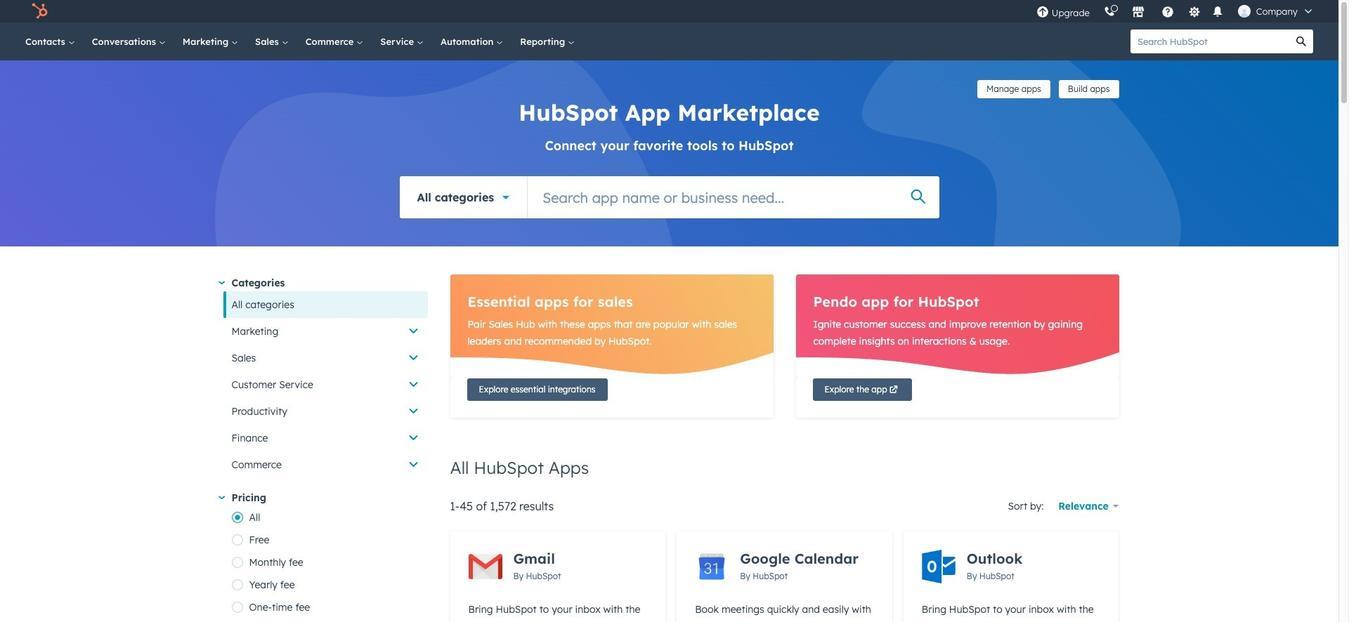 Task type: vqa. For each thing, say whether or not it's contained in the screenshot.
top Link opens in a new window image
no



Task type: locate. For each thing, give the bounding box(es) containing it.
1 vertical spatial caret image
[[218, 496, 225, 500]]

0 vertical spatial caret image
[[218, 281, 225, 285]]

1 caret image from the top
[[218, 281, 225, 285]]

caret image
[[218, 281, 225, 285], [218, 496, 225, 500]]

menu
[[1030, 0, 1322, 22]]



Task type: describe. For each thing, give the bounding box(es) containing it.
jacob simon image
[[1238, 5, 1251, 18]]

marketplaces image
[[1132, 6, 1145, 19]]

2 caret image from the top
[[218, 496, 225, 500]]

Search HubSpot search field
[[1131, 30, 1290, 53]]

pricing group
[[232, 507, 428, 623]]

Search app name or business need... search field
[[528, 176, 939, 219]]



